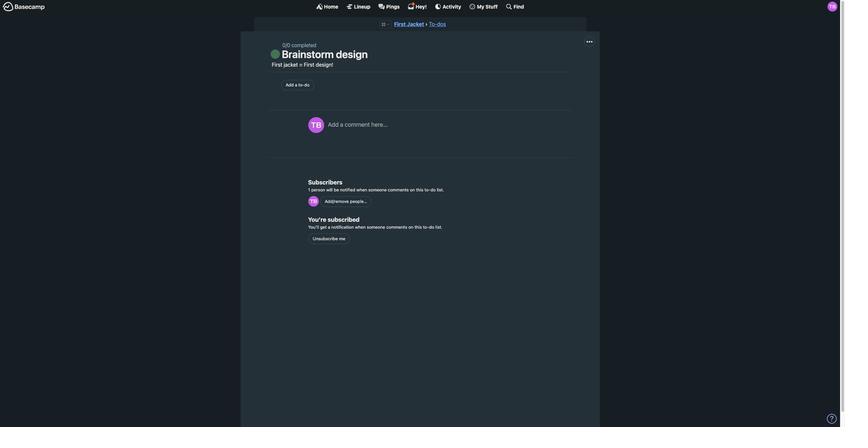Task type: vqa. For each thing, say whether or not it's contained in the screenshot.
the a
yes



Task type: describe. For each thing, give the bounding box(es) containing it.
› to-dos
[[425, 21, 446, 27]]

brainstorm design link
[[282, 48, 368, 61]]

first for first jacket = first design!
[[272, 62, 282, 68]]

find button
[[506, 3, 524, 10]]

subscribed
[[328, 216, 360, 223]]

list. for subscribers
[[437, 187, 444, 192]]

=
[[299, 62, 302, 68]]

comment
[[345, 121, 370, 128]]

lineup link
[[346, 3, 370, 10]]

hey! button
[[408, 2, 427, 10]]

activity link
[[435, 3, 461, 10]]

a for to-
[[295, 82, 297, 88]]

comments for subscribers
[[388, 187, 409, 192]]

subscribers 1 person will be notified when someone comments on this to-do list.
[[308, 179, 444, 192]]

main element
[[0, 0, 840, 13]]

home link
[[316, 3, 338, 10]]

a for comment
[[340, 121, 343, 128]]

lineup
[[354, 3, 370, 9]]

design!
[[316, 62, 333, 68]]

first jacket
[[394, 21, 424, 27]]

add for add a comment here…
[[328, 121, 339, 128]]

to-
[[429, 21, 437, 27]]

pings button
[[378, 3, 400, 10]]

people…
[[350, 199, 367, 204]]

to- for 1
[[425, 187, 431, 192]]

my
[[477, 3, 484, 9]]

do inside button
[[304, 82, 310, 88]]

someone for you're
[[367, 225, 385, 230]]

design
[[336, 48, 368, 61]]

add/remove
[[325, 199, 349, 204]]

1
[[308, 187, 310, 192]]

0/0 completed
[[282, 42, 316, 48]]

›
[[425, 21, 428, 27]]

switch accounts image
[[3, 2, 45, 12]]

unsubscribe me button
[[308, 233, 350, 244]]

my stuff button
[[469, 3, 498, 10]]

person
[[311, 187, 325, 192]]

activity
[[443, 3, 461, 9]]

add a to-do button
[[281, 80, 314, 91]]

dos
[[437, 21, 446, 27]]



Task type: locate. For each thing, give the bounding box(es) containing it.
add a comment here…
[[328, 121, 388, 128]]

1 vertical spatial comments
[[386, 225, 407, 230]]

comments inside you're subscribed you'll get a notification when someone comments on this to-do list.
[[386, 225, 407, 230]]

0 vertical spatial add
[[286, 82, 294, 88]]

this
[[416, 187, 423, 192], [415, 225, 422, 230]]

1 vertical spatial tyler black image
[[308, 117, 324, 133]]

this for subscribers
[[416, 187, 423, 192]]

brainstorm design
[[282, 48, 368, 61]]

to-dos link
[[429, 21, 446, 27]]

do inside subscribers 1 person will be notified when someone comments on this to-do list.
[[431, 187, 436, 192]]

be
[[334, 187, 339, 192]]

on
[[410, 187, 415, 192], [408, 225, 413, 230]]

when inside you're subscribed you'll get a notification when someone comments on this to-do list.
[[355, 225, 366, 230]]

stuff
[[486, 3, 498, 9]]

list. inside you're subscribed you'll get a notification when someone comments on this to-do list.
[[435, 225, 442, 230]]

0 vertical spatial when
[[356, 187, 367, 192]]

this inside subscribers 1 person will be notified when someone comments on this to-do list.
[[416, 187, 423, 192]]

do for 1
[[431, 187, 436, 192]]

1 vertical spatial when
[[355, 225, 366, 230]]

a down jacket
[[295, 82, 297, 88]]

0 vertical spatial to-
[[298, 82, 304, 88]]

brainstorm
[[282, 48, 334, 61]]

completed
[[291, 42, 316, 48]]

subscribers
[[308, 179, 342, 186]]

someone right notified
[[368, 187, 387, 192]]

comments
[[388, 187, 409, 192], [386, 225, 407, 230]]

tyler black image
[[308, 196, 319, 207]]

1 horizontal spatial first
[[304, 62, 314, 68]]

1 horizontal spatial add
[[328, 121, 339, 128]]

0 horizontal spatial tyler black image
[[308, 117, 324, 133]]

0 vertical spatial list.
[[437, 187, 444, 192]]

0 vertical spatial someone
[[368, 187, 387, 192]]

when for you're
[[355, 225, 366, 230]]

2 vertical spatial a
[[328, 225, 330, 230]]

on inside subscribers 1 person will be notified when someone comments on this to-do list.
[[410, 187, 415, 192]]

when up people…
[[356, 187, 367, 192]]

2 horizontal spatial a
[[340, 121, 343, 128]]

my stuff
[[477, 3, 498, 9]]

0 horizontal spatial first
[[272, 62, 282, 68]]

0 vertical spatial this
[[416, 187, 423, 192]]

to- inside subscribers 1 person will be notified when someone comments on this to-do list.
[[425, 187, 431, 192]]

add/remove people…
[[325, 199, 367, 204]]

pings
[[386, 3, 400, 9]]

0 vertical spatial tyler black image
[[828, 2, 837, 12]]

to- for subscribed
[[423, 225, 429, 230]]

you'll
[[308, 225, 319, 230]]

unsubscribe
[[313, 236, 338, 241]]

a left comment
[[340, 121, 343, 128]]

tyler black image
[[828, 2, 837, 12], [308, 117, 324, 133]]

0 vertical spatial on
[[410, 187, 415, 192]]

add left comment
[[328, 121, 339, 128]]

2 horizontal spatial first
[[394, 21, 406, 27]]

1 vertical spatial someone
[[367, 225, 385, 230]]

when inside subscribers 1 person will be notified when someone comments on this to-do list.
[[356, 187, 367, 192]]

0 vertical spatial do
[[304, 82, 310, 88]]

when right 'notification'
[[355, 225, 366, 230]]

someone down people…
[[367, 225, 385, 230]]

2 vertical spatial do
[[429, 225, 434, 230]]

add
[[286, 82, 294, 88], [328, 121, 339, 128]]

on inside you're subscribed you'll get a notification when someone comments on this to-do list.
[[408, 225, 413, 230]]

do
[[304, 82, 310, 88], [431, 187, 436, 192], [429, 225, 434, 230]]

add a comment here… button
[[328, 117, 565, 147]]

notification
[[331, 225, 354, 230]]

notified
[[340, 187, 355, 192]]

first jacket = first design!
[[272, 62, 333, 68]]

comments inside subscribers 1 person will be notified when someone comments on this to-do list.
[[388, 187, 409, 192]]

0/0 completed link
[[282, 42, 316, 48]]

add/remove people… link
[[320, 196, 372, 207]]

0 vertical spatial comments
[[388, 187, 409, 192]]

first
[[394, 21, 406, 27], [272, 62, 282, 68], [304, 62, 314, 68]]

this for you're
[[415, 225, 422, 230]]

1 vertical spatial a
[[340, 121, 343, 128]]

2 vertical spatial to-
[[423, 225, 429, 230]]

when
[[356, 187, 367, 192], [355, 225, 366, 230]]

1 horizontal spatial tyler black image
[[828, 2, 837, 12]]

1 vertical spatial list.
[[435, 225, 442, 230]]

0 vertical spatial a
[[295, 82, 297, 88]]

do for subscribed
[[429, 225, 434, 230]]

you're subscribed you'll get a notification when someone comments on this to-do list.
[[308, 216, 442, 230]]

on for subscribers
[[410, 187, 415, 192]]

me
[[339, 236, 345, 241]]

comments for you're
[[386, 225, 407, 230]]

list.
[[437, 187, 444, 192], [435, 225, 442, 230]]

0/0
[[282, 42, 290, 48]]

someone for subscribers
[[368, 187, 387, 192]]

1 horizontal spatial a
[[328, 225, 330, 230]]

a inside you're subscribed you'll get a notification when someone comments on this to-do list.
[[328, 225, 330, 230]]

home
[[324, 3, 338, 9]]

add for add a to-do
[[286, 82, 294, 88]]

someone
[[368, 187, 387, 192], [367, 225, 385, 230]]

will
[[326, 187, 333, 192]]

1 vertical spatial do
[[431, 187, 436, 192]]

you're
[[308, 216, 326, 223]]

a right get
[[328, 225, 330, 230]]

unsubscribe me
[[313, 236, 345, 241]]

list. inside subscribers 1 person will be notified when someone comments on this to-do list.
[[437, 187, 444, 192]]

here…
[[371, 121, 388, 128]]

first jacket link
[[394, 21, 424, 27]]

list. for you're
[[435, 225, 442, 230]]

first for first jacket
[[394, 21, 406, 27]]

someone inside you're subscribed you'll get a notification when someone comments on this to-do list.
[[367, 225, 385, 230]]

find
[[514, 3, 524, 9]]

1 vertical spatial this
[[415, 225, 422, 230]]

add a to-do
[[286, 82, 310, 88]]

1 vertical spatial to-
[[425, 187, 431, 192]]

1 vertical spatial add
[[328, 121, 339, 128]]

to-
[[298, 82, 304, 88], [425, 187, 431, 192], [423, 225, 429, 230]]

on for you're
[[408, 225, 413, 230]]

a
[[295, 82, 297, 88], [340, 121, 343, 128], [328, 225, 330, 230]]

to- inside you're subscribed you'll get a notification when someone comments on this to-do list.
[[423, 225, 429, 230]]

0 horizontal spatial add
[[286, 82, 294, 88]]

tyler black image inside main element
[[828, 2, 837, 12]]

jacket
[[407, 21, 424, 27]]

1 vertical spatial on
[[408, 225, 413, 230]]

to- inside button
[[298, 82, 304, 88]]

add down jacket
[[286, 82, 294, 88]]

jacket
[[284, 62, 298, 68]]

when for subscribers
[[356, 187, 367, 192]]

0 horizontal spatial a
[[295, 82, 297, 88]]

hey!
[[416, 3, 427, 9]]

get
[[320, 225, 327, 230]]

this inside you're subscribed you'll get a notification when someone comments on this to-do list.
[[415, 225, 422, 230]]

do inside you're subscribed you'll get a notification when someone comments on this to-do list.
[[429, 225, 434, 230]]

someone inside subscribers 1 person will be notified when someone comments on this to-do list.
[[368, 187, 387, 192]]



